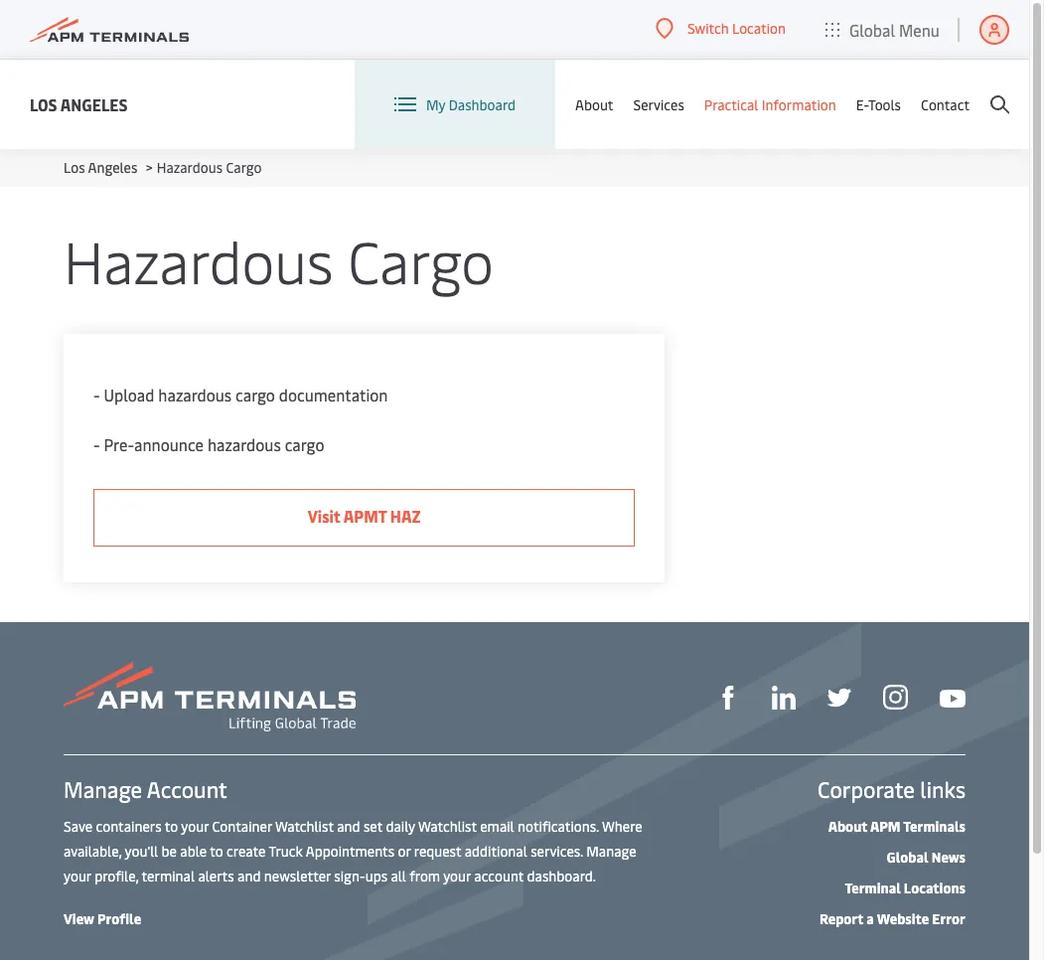 Task type: vqa. For each thing, say whether or not it's contained in the screenshot.
the bottommost Los
yes



Task type: describe. For each thing, give the bounding box(es) containing it.
view
[[64, 910, 94, 929]]

los angeles > hazardous cargo
[[64, 158, 262, 177]]

1 vertical spatial to
[[210, 842, 223, 861]]

2 watchlist from the left
[[418, 817, 477, 836]]

- pre-announce hazardous cargo
[[93, 433, 325, 455]]

a
[[867, 910, 875, 929]]

1 vertical spatial hazardous
[[64, 221, 334, 299]]

services.
[[531, 842, 583, 861]]

view profile link
[[64, 910, 141, 929]]

terminal
[[845, 879, 901, 898]]

services button
[[634, 60, 685, 149]]

report
[[820, 910, 864, 929]]

save
[[64, 817, 93, 836]]

account
[[475, 867, 524, 886]]

e-tools button
[[857, 60, 902, 149]]

additional
[[465, 842, 528, 861]]

report a website error
[[820, 910, 966, 929]]

linkedin image
[[772, 686, 796, 710]]

tools
[[869, 95, 902, 114]]

from
[[410, 867, 440, 886]]

where
[[602, 817, 643, 836]]

links
[[921, 774, 966, 804]]

- for - upload hazardous cargo documentation
[[93, 384, 100, 406]]

e-tools
[[857, 95, 902, 114]]

menu
[[900, 18, 940, 40]]

practical information
[[705, 95, 837, 114]]

news
[[932, 848, 966, 867]]

los angeles
[[30, 93, 128, 115]]

>
[[146, 158, 153, 177]]

my dashboard button
[[395, 60, 516, 149]]

profile,
[[95, 867, 139, 886]]

view profile
[[64, 910, 141, 929]]

apmt footer logo image
[[64, 662, 356, 732]]

visit apmt haz
[[308, 505, 421, 527]]

0 vertical spatial manage
[[64, 774, 142, 804]]

truck
[[269, 842, 303, 861]]

contact
[[922, 95, 970, 114]]

practical information button
[[705, 60, 837, 149]]

visit apmt haz link
[[93, 489, 636, 547]]

location
[[733, 19, 786, 38]]

shape link
[[717, 684, 741, 710]]

corporate
[[818, 774, 916, 804]]

email
[[480, 817, 515, 836]]

about for about apm terminals
[[829, 817, 868, 836]]

youtube image
[[940, 690, 966, 708]]

locations
[[905, 879, 966, 898]]

create
[[227, 842, 266, 861]]

0 horizontal spatial your
[[64, 867, 91, 886]]

all
[[391, 867, 406, 886]]

linkedin__x28_alt_x29__3_ link
[[772, 684, 796, 710]]

daily
[[386, 817, 415, 836]]

angeles for los angeles > hazardous cargo
[[88, 158, 138, 177]]

1 vertical spatial hazardous
[[208, 433, 281, 455]]

website
[[877, 910, 930, 929]]

terminal
[[142, 867, 195, 886]]

announce
[[134, 433, 204, 455]]

available,
[[64, 842, 122, 861]]

manage inside "save containers to your container watchlist and set daily watchlist email notifications. where available, you'll be able to create truck appointments or request additional services. manage your profile, terminal alerts and newsletter sign-ups all from your account dashboard."
[[587, 842, 637, 861]]

about apm terminals link
[[829, 817, 966, 836]]

upload
[[104, 384, 155, 406]]

switch location
[[688, 19, 786, 38]]

twitter image
[[828, 686, 852, 710]]

dashboard
[[449, 95, 516, 114]]

1 horizontal spatial cargo
[[285, 433, 325, 455]]

facebook image
[[717, 686, 741, 710]]

switch location button
[[656, 18, 786, 40]]

or
[[398, 842, 411, 861]]

sign-
[[334, 867, 366, 886]]

my
[[426, 95, 446, 114]]

be
[[162, 842, 177, 861]]

1 horizontal spatial your
[[181, 817, 209, 836]]

global for global news
[[887, 848, 929, 867]]

apm
[[871, 817, 901, 836]]

save containers to your container watchlist and set daily watchlist email notifications. where available, you'll be able to create truck appointments or request additional services. manage your profile, terminal alerts and newsletter sign-ups all from your account dashboard.
[[64, 817, 643, 886]]

hazardous cargo
[[64, 221, 494, 299]]

corporate links
[[818, 774, 966, 804]]

e-
[[857, 95, 869, 114]]

manage account
[[64, 774, 228, 804]]

pre-
[[104, 433, 134, 455]]

terminal locations
[[845, 879, 966, 898]]

1 watchlist from the left
[[275, 817, 334, 836]]

appointments
[[306, 842, 395, 861]]

about for about
[[576, 95, 614, 114]]

request
[[414, 842, 462, 861]]

0 vertical spatial los angeles link
[[30, 92, 128, 117]]

dashboard.
[[527, 867, 597, 886]]



Task type: locate. For each thing, give the bounding box(es) containing it.
0 horizontal spatial manage
[[64, 774, 142, 804]]

0 vertical spatial to
[[165, 817, 178, 836]]

alerts
[[198, 867, 234, 886]]

0 horizontal spatial to
[[165, 817, 178, 836]]

angeles for los angeles
[[60, 93, 128, 115]]

account
[[147, 774, 228, 804]]

0 vertical spatial cargo
[[236, 384, 275, 406]]

watchlist up request
[[418, 817, 477, 836]]

cargo up - pre-announce hazardous cargo
[[236, 384, 275, 406]]

0 vertical spatial -
[[93, 384, 100, 406]]

los for los angeles > hazardous cargo
[[64, 158, 85, 177]]

to
[[165, 817, 178, 836], [210, 842, 223, 861]]

to right able
[[210, 842, 223, 861]]

0 vertical spatial global
[[850, 18, 896, 40]]

0 vertical spatial cargo
[[226, 158, 262, 177]]

hazardous
[[158, 384, 232, 406], [208, 433, 281, 455]]

1 horizontal spatial manage
[[587, 842, 637, 861]]

cargo
[[226, 158, 262, 177], [348, 221, 494, 299]]

report a website error link
[[820, 910, 966, 929]]

manage
[[64, 774, 142, 804], [587, 842, 637, 861]]

los
[[30, 93, 57, 115], [64, 158, 85, 177]]

about button
[[576, 60, 614, 149]]

global up terminal locations
[[887, 848, 929, 867]]

profile
[[97, 910, 141, 929]]

global news link
[[887, 848, 966, 867]]

instagram image
[[884, 685, 909, 710]]

notifications.
[[518, 817, 599, 836]]

contact button
[[922, 60, 970, 149]]

0 vertical spatial angeles
[[60, 93, 128, 115]]

your down request
[[444, 867, 471, 886]]

global for global menu
[[850, 18, 896, 40]]

0 horizontal spatial watchlist
[[275, 817, 334, 836]]

watchlist
[[275, 817, 334, 836], [418, 817, 477, 836]]

switch
[[688, 19, 729, 38]]

services
[[634, 95, 685, 114]]

1 vertical spatial and
[[238, 867, 261, 886]]

information
[[762, 95, 837, 114]]

1 horizontal spatial los
[[64, 158, 85, 177]]

0 vertical spatial hazardous
[[157, 158, 223, 177]]

cargo down documentation
[[285, 433, 325, 455]]

to up be
[[165, 817, 178, 836]]

0 horizontal spatial cargo
[[226, 158, 262, 177]]

1 vertical spatial los angeles link
[[64, 158, 138, 177]]

able
[[180, 842, 207, 861]]

watchlist up truck
[[275, 817, 334, 836]]

0 horizontal spatial and
[[238, 867, 261, 886]]

hazardous down los angeles > hazardous cargo
[[64, 221, 334, 299]]

los for los angeles
[[30, 93, 57, 115]]

your down available,
[[64, 867, 91, 886]]

1 horizontal spatial to
[[210, 842, 223, 861]]

1 horizontal spatial about
[[829, 817, 868, 836]]

0 vertical spatial and
[[337, 817, 360, 836]]

terminals
[[904, 817, 966, 836]]

ups
[[365, 867, 388, 886]]

hazardous down "- upload hazardous cargo documentation"
[[208, 433, 281, 455]]

manage down where
[[587, 842, 637, 861]]

global news
[[887, 848, 966, 867]]

hazardous right >
[[157, 158, 223, 177]]

instagram link
[[884, 684, 909, 710]]

0 vertical spatial los
[[30, 93, 57, 115]]

1 vertical spatial angeles
[[88, 158, 138, 177]]

containers
[[96, 817, 162, 836]]

0 vertical spatial hazardous
[[158, 384, 232, 406]]

hazardous up - pre-announce hazardous cargo
[[158, 384, 232, 406]]

global left the "menu"
[[850, 18, 896, 40]]

and left set
[[337, 817, 360, 836]]

1 vertical spatial cargo
[[348, 221, 494, 299]]

my dashboard
[[426, 95, 516, 114]]

1 vertical spatial manage
[[587, 842, 637, 861]]

manage up save
[[64, 774, 142, 804]]

error
[[933, 910, 966, 929]]

1 vertical spatial -
[[93, 433, 100, 455]]

0 horizontal spatial cargo
[[236, 384, 275, 406]]

you tube link
[[940, 684, 966, 709]]

global menu
[[850, 18, 940, 40]]

terminal locations link
[[845, 879, 966, 898]]

1 vertical spatial global
[[887, 848, 929, 867]]

1 - from the top
[[93, 384, 100, 406]]

angeles left >
[[88, 158, 138, 177]]

angeles
[[60, 93, 128, 115], [88, 158, 138, 177]]

cargo
[[236, 384, 275, 406], [285, 433, 325, 455]]

documentation
[[279, 384, 388, 406]]

about apm terminals
[[829, 817, 966, 836]]

practical
[[705, 95, 759, 114]]

- left pre-
[[93, 433, 100, 455]]

your
[[181, 817, 209, 836], [64, 867, 91, 886], [444, 867, 471, 886]]

about
[[576, 95, 614, 114], [829, 817, 868, 836]]

global inside 'button'
[[850, 18, 896, 40]]

newsletter
[[264, 867, 331, 886]]

about left apm
[[829, 817, 868, 836]]

- left upload
[[93, 384, 100, 406]]

1 horizontal spatial watchlist
[[418, 817, 477, 836]]

1 horizontal spatial and
[[337, 817, 360, 836]]

fill 44 link
[[828, 684, 852, 710]]

and down create
[[238, 867, 261, 886]]

los angeles link
[[30, 92, 128, 117], [64, 158, 138, 177]]

haz
[[390, 505, 421, 527]]

-
[[93, 384, 100, 406], [93, 433, 100, 455]]

visit
[[308, 505, 341, 527]]

apmt
[[344, 505, 387, 527]]

global
[[850, 18, 896, 40], [887, 848, 929, 867]]

- upload hazardous cargo documentation
[[93, 384, 388, 406]]

- for - pre-announce hazardous cargo
[[93, 433, 100, 455]]

1 vertical spatial los
[[64, 158, 85, 177]]

0 horizontal spatial about
[[576, 95, 614, 114]]

you'll
[[125, 842, 158, 861]]

2 horizontal spatial your
[[444, 867, 471, 886]]

1 vertical spatial cargo
[[285, 433, 325, 455]]

0 vertical spatial about
[[576, 95, 614, 114]]

1 vertical spatial about
[[829, 817, 868, 836]]

2 - from the top
[[93, 433, 100, 455]]

your up able
[[181, 817, 209, 836]]

container
[[212, 817, 272, 836]]

about left services
[[576, 95, 614, 114]]

set
[[364, 817, 383, 836]]

1 horizontal spatial cargo
[[348, 221, 494, 299]]

angeles up los angeles > hazardous cargo
[[60, 93, 128, 115]]

global menu button
[[806, 0, 960, 59]]

and
[[337, 817, 360, 836], [238, 867, 261, 886]]

hazardous
[[157, 158, 223, 177], [64, 221, 334, 299]]

0 horizontal spatial los
[[30, 93, 57, 115]]



